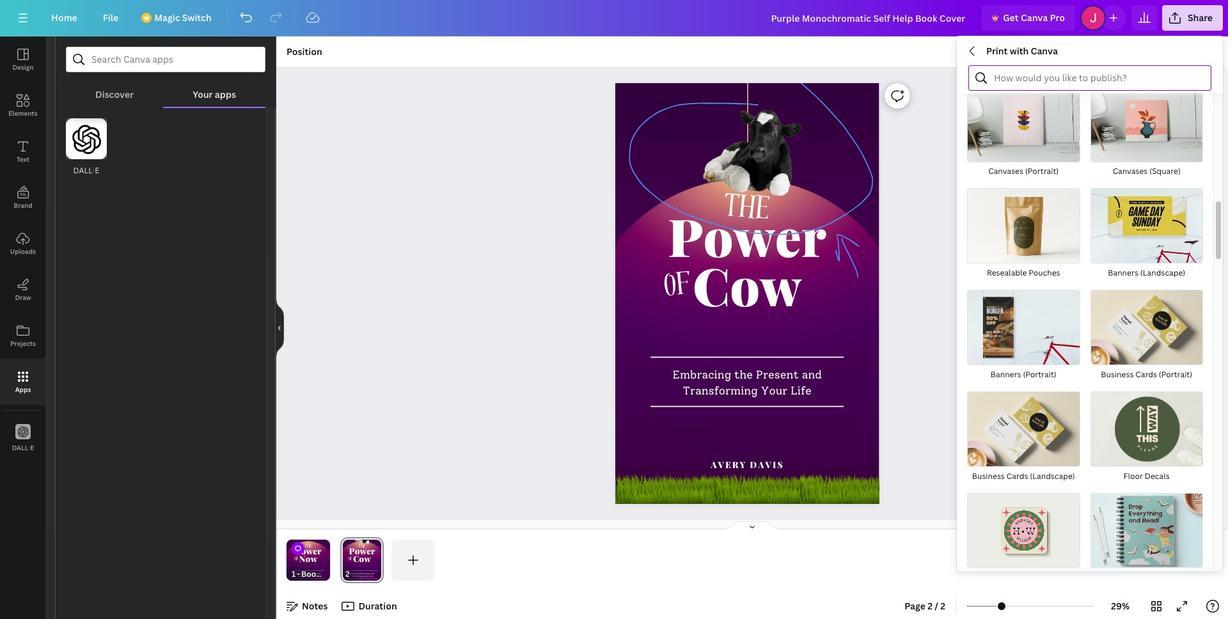 Task type: vqa. For each thing, say whether or not it's contained in the screenshot.
& inside get tailored resume/cv & cover letter for your dream role. supercharge your job search and accelerate your career with ai magic!
no



Task type: locate. For each thing, give the bounding box(es) containing it.
magic switch
[[154, 12, 212, 24]]

canva
[[1021, 12, 1048, 24], [1031, 45, 1058, 57]]

apps button
[[0, 359, 46, 405]]

embracing up the display
[[673, 368, 732, 382]]

1 horizontal spatial life
[[791, 384, 812, 398]]

0 vertical spatial dall·e
[[73, 165, 99, 176]]

1 canvases from the left
[[989, 166, 1024, 177]]

dm
[[682, 427, 686, 431]]

cards
[[1136, 369, 1158, 380], [1007, 471, 1029, 482]]

magic
[[154, 12, 180, 24]]

print
[[987, 45, 1008, 57]]

(landscape)
[[1141, 268, 1186, 278], [1030, 471, 1075, 482]]

0 vertical spatial business
[[1101, 369, 1134, 380]]

0 vertical spatial (landscape)
[[1141, 268, 1186, 278]]

transforming up the display
[[683, 384, 758, 398]]

floor decals image
[[1091, 392, 1203, 466]]

1 horizontal spatial banners
[[1108, 268, 1139, 278]]

the inside of the
[[304, 542, 312, 551]]

magic switch button
[[134, 5, 222, 31]]

1 horizontal spatial 2
[[941, 600, 946, 612]]

page 2 image
[[340, 540, 384, 581]]

0 horizontal spatial transforming
[[298, 575, 310, 578]]

present
[[756, 368, 799, 382], [310, 573, 317, 575]]

0 horizontal spatial banners
[[991, 369, 1022, 380]]

1 horizontal spatial canvases
[[1113, 166, 1148, 177]]

of for of
[[663, 260, 694, 316]]

Page title text field
[[355, 568, 360, 581]]

of
[[663, 260, 694, 316], [294, 555, 300, 564]]

canvases down canvases (portrait) image
[[989, 166, 1024, 177]]

1 horizontal spatial power
[[668, 201, 827, 271]]

serif
[[687, 427, 693, 431]]

discover button
[[66, 72, 163, 107]]

29% button
[[1100, 596, 1142, 617]]

canvases (square) image
[[1091, 88, 1203, 162]]

2
[[928, 600, 933, 612], [941, 600, 946, 612]]

1 horizontal spatial embracing the present and transforming your life
[[673, 368, 822, 398]]

0 horizontal spatial power
[[295, 545, 322, 557]]

2 right /
[[941, 600, 946, 612]]

1 horizontal spatial (landscape)
[[1141, 268, 1186, 278]]

0 vertical spatial life
[[791, 384, 812, 398]]

(portrait) down banners (portrait) image
[[1023, 369, 1057, 380]]

draw
[[15, 293, 31, 302]]

canvases for canvases (square)
[[1113, 166, 1148, 177]]

0 vertical spatial and
[[802, 368, 822, 382]]

of inside of the
[[294, 555, 300, 564]]

power
[[668, 201, 827, 271], [295, 545, 322, 557]]

(portrait) down canvases (portrait) image
[[1026, 166, 1059, 177]]

uploads button
[[0, 221, 46, 267]]

canva left the 'pro'
[[1021, 12, 1048, 24]]

text
[[17, 155, 30, 164]]

0 vertical spatial embracing
[[673, 368, 732, 382]]

1 vertical spatial power
[[295, 545, 322, 557]]

(square)
[[1150, 166, 1181, 177]]

dall·e
[[73, 165, 99, 176], [12, 443, 34, 452]]

embracing
[[673, 368, 732, 382], [296, 573, 306, 575]]

share button
[[1163, 5, 1224, 31]]

1 2 from the left
[[928, 600, 933, 612]]

home link
[[41, 5, 88, 31]]

apps
[[215, 88, 236, 100]]

now
[[299, 553, 318, 565]]

0 horizontal spatial canvases
[[989, 166, 1024, 177]]

1 vertical spatial banners
[[991, 369, 1022, 380]]

hide image
[[276, 297, 284, 359]]

canvases left (square) in the top right of the page
[[1113, 166, 1148, 177]]

page
[[905, 600, 926, 612]]

0 horizontal spatial embracing the present and transforming your life
[[296, 573, 321, 578]]

2 horizontal spatial your
[[762, 384, 788, 398]]

banners down banners (portrait) image
[[991, 369, 1022, 380]]

1 vertical spatial of
[[294, 555, 300, 564]]

0 horizontal spatial your
[[193, 88, 213, 100]]

switch
[[182, 12, 212, 24]]

1 horizontal spatial of
[[663, 260, 694, 316]]

draw button
[[0, 267, 46, 313]]

1 horizontal spatial transforming
[[683, 384, 758, 398]]

0 horizontal spatial 2
[[928, 600, 933, 612]]

1 horizontal spatial business
[[1101, 369, 1134, 380]]

1 vertical spatial business
[[973, 471, 1005, 482]]

transforming
[[683, 384, 758, 398], [298, 575, 310, 578]]

discover
[[95, 88, 134, 100]]

page 2 / 2
[[905, 600, 946, 612]]

elements
[[8, 109, 38, 118]]

business down business cards (portrait) image
[[1101, 369, 1134, 380]]

canva right with
[[1031, 45, 1058, 57]]

business cards (landscape)
[[973, 471, 1075, 482]]

banners down banners (landscape) image
[[1108, 268, 1139, 278]]

0 horizontal spatial business
[[973, 471, 1005, 482]]

1 vertical spatial life
[[316, 575, 319, 578]]

your inside button
[[193, 88, 213, 100]]

text button
[[0, 129, 46, 175]]

embracing the present and transforming your life
[[673, 368, 822, 398], [296, 573, 321, 578]]

resealable pouches image
[[968, 189, 1080, 263]]

1 vertical spatial embracing the present and transforming your life
[[296, 573, 321, 578]]

1 horizontal spatial and
[[802, 368, 822, 382]]

0 horizontal spatial and
[[317, 573, 321, 575]]

1 vertical spatial dall·e
[[12, 443, 34, 452]]

the
[[722, 182, 772, 239], [735, 368, 753, 382], [304, 542, 312, 551], [306, 573, 309, 575]]

1 horizontal spatial embracing
[[673, 368, 732, 382]]

canva assistant image
[[1192, 492, 1207, 507]]

0 vertical spatial canva
[[1021, 12, 1048, 24]]

life
[[791, 384, 812, 398], [316, 575, 319, 578]]

(landscape) down banners (landscape) image
[[1141, 268, 1186, 278]]

share
[[1188, 12, 1213, 24]]

0 vertical spatial cards
[[1136, 369, 1158, 380]]

get canva pro
[[1004, 12, 1065, 24]]

business for business cards (portrait)
[[1101, 369, 1134, 380]]

0 vertical spatial present
[[756, 368, 799, 382]]

1 vertical spatial (landscape)
[[1030, 471, 1075, 482]]

with
[[1010, 45, 1029, 57]]

cards down the business cards (landscape) image
[[1007, 471, 1029, 482]]

display
[[694, 427, 704, 431]]

duration
[[359, 600, 397, 612]]

1 vertical spatial and
[[317, 573, 321, 575]]

your
[[193, 88, 213, 100], [762, 384, 788, 398], [311, 575, 315, 578]]

1 horizontal spatial cards
[[1136, 369, 1158, 380]]

notes button
[[282, 596, 333, 617]]

1 horizontal spatial your
[[311, 575, 315, 578]]

1 vertical spatial cards
[[1007, 471, 1029, 482]]

power now
[[295, 545, 322, 565]]

1 vertical spatial transforming
[[298, 575, 310, 578]]

2 left /
[[928, 600, 933, 612]]

0 horizontal spatial cards
[[1007, 471, 1029, 482]]

banners (landscape)
[[1108, 268, 1186, 278]]

0 horizontal spatial embracing
[[296, 573, 306, 575]]

banners
[[1108, 268, 1139, 278], [991, 369, 1022, 380]]

cards down business cards (portrait) image
[[1136, 369, 1158, 380]]

banners (landscape) image
[[1091, 189, 1203, 263]]

business
[[1101, 369, 1134, 380], [973, 471, 1005, 482]]

0 horizontal spatial of
[[294, 555, 300, 564]]

and
[[802, 368, 822, 382], [317, 573, 321, 575]]

0 vertical spatial power
[[668, 201, 827, 271]]

0 vertical spatial transforming
[[683, 384, 758, 398]]

(landscape) down the business cards (landscape) image
[[1030, 471, 1075, 482]]

0 horizontal spatial present
[[310, 573, 317, 575]]

0 vertical spatial of
[[663, 260, 694, 316]]

business down the business cards (landscape) image
[[973, 471, 1005, 482]]

brand
[[14, 201, 32, 210]]

canvases
[[989, 166, 1024, 177], [1113, 166, 1148, 177]]

notes
[[302, 600, 328, 612]]

cards for (landscape)
[[1007, 471, 1029, 482]]

embracing down now
[[296, 573, 306, 575]]

coasters image
[[968, 494, 1080, 568]]

power cow
[[668, 201, 827, 320]]

(portrait)
[[1026, 166, 1059, 177], [1023, 369, 1057, 380], [1159, 369, 1193, 380]]

1 vertical spatial present
[[310, 573, 317, 575]]

cow
[[693, 250, 802, 320]]

0 vertical spatial banners
[[1108, 268, 1139, 278]]

transforming down now
[[298, 575, 310, 578]]

avery davis
[[711, 459, 785, 471]]

1 vertical spatial embracing
[[296, 573, 306, 575]]

banners (portrait) image
[[968, 291, 1080, 365]]

0 horizontal spatial dall·e
[[12, 443, 34, 452]]

notebooks image
[[1091, 494, 1203, 568]]

2 canvases from the left
[[1113, 166, 1148, 177]]

davis
[[750, 459, 785, 471]]

1 horizontal spatial dall·e
[[73, 165, 99, 176]]

home
[[51, 12, 77, 24]]

position button
[[282, 42, 327, 62]]

0 vertical spatial your
[[193, 88, 213, 100]]

file
[[103, 12, 119, 24]]



Task type: describe. For each thing, give the bounding box(es) containing it.
business cards (portrait)
[[1101, 369, 1193, 380]]

pro
[[1050, 12, 1065, 24]]

How would you like to publish? search field
[[994, 66, 1204, 90]]

0 horizontal spatial (landscape)
[[1030, 471, 1075, 482]]

power for now
[[295, 545, 322, 557]]

2 2 from the left
[[941, 600, 946, 612]]

canva inside button
[[1021, 12, 1048, 24]]

1 horizontal spatial present
[[756, 368, 799, 382]]

apps
[[15, 385, 31, 394]]

pouches
[[1029, 268, 1061, 278]]

get canva pro button
[[982, 5, 1076, 31]]

2 vertical spatial your
[[311, 575, 315, 578]]

decals
[[1145, 471, 1170, 482]]

banners (portrait)
[[991, 369, 1057, 380]]

business for business cards (landscape)
[[973, 471, 1005, 482]]

1 vertical spatial canva
[[1031, 45, 1058, 57]]

of for of the
[[294, 555, 300, 564]]

resealable
[[987, 268, 1027, 278]]

of the
[[294, 542, 312, 564]]

business cards (landscape) image
[[968, 392, 1080, 466]]

dall·e button
[[0, 415, 46, 461]]

(portrait) down business cards (portrait) image
[[1159, 369, 1193, 380]]

1 vertical spatial your
[[762, 384, 788, 398]]

(portrait) for canvases (portrait)
[[1026, 166, 1059, 177]]

main menu bar
[[0, 0, 1229, 36]]

your apps button
[[163, 72, 266, 107]]

floor decals
[[1124, 471, 1170, 482]]

design button
[[0, 36, 46, 83]]

(portrait) for banners (portrait)
[[1023, 369, 1057, 380]]

Search Canva apps search field
[[92, 47, 240, 72]]

cards for (portrait)
[[1136, 369, 1158, 380]]

0 horizontal spatial life
[[316, 575, 319, 578]]

canvases (square)
[[1113, 166, 1181, 177]]

banners for banners (landscape)
[[1108, 268, 1139, 278]]

Design title text field
[[761, 5, 977, 31]]

duration button
[[338, 596, 402, 617]]

side panel tab list
[[0, 36, 46, 461]]

file button
[[93, 5, 129, 31]]

projects
[[10, 339, 36, 348]]

dall·e inside button
[[12, 443, 34, 452]]

hide pages image
[[722, 521, 783, 531]]

position
[[287, 45, 322, 58]]

avery
[[711, 459, 747, 471]]

design
[[12, 63, 34, 72]]

canvases (portrait)
[[989, 166, 1059, 177]]

floor
[[1124, 471, 1143, 482]]

dm serif display
[[682, 427, 704, 431]]

canvases (portrait) image
[[968, 88, 1080, 162]]

elements button
[[0, 83, 46, 129]]

power for cow
[[668, 201, 827, 271]]

page 2 / 2 button
[[900, 596, 951, 617]]

get
[[1004, 12, 1019, 24]]

0 vertical spatial embracing the present and transforming your life
[[673, 368, 822, 398]]

your apps
[[193, 88, 236, 100]]

29%
[[1112, 600, 1130, 612]]

print with canva
[[987, 45, 1058, 57]]

/
[[935, 600, 939, 612]]

business cards (portrait) image
[[1091, 291, 1203, 365]]

uploads
[[10, 247, 36, 256]]

resealable pouches
[[987, 268, 1061, 278]]

canvases for canvases (portrait)
[[989, 166, 1024, 177]]

banners for banners (portrait)
[[991, 369, 1022, 380]]

projects button
[[0, 313, 46, 359]]

brand button
[[0, 175, 46, 221]]



